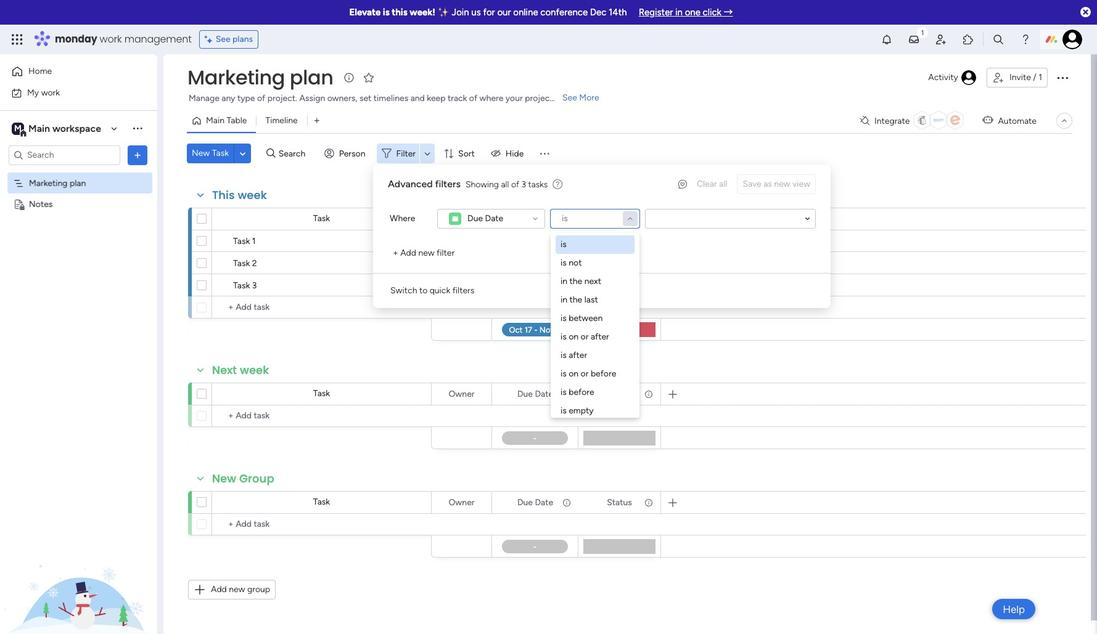 Task type: locate. For each thing, give the bounding box(es) containing it.
due date
[[467, 213, 503, 224], [517, 214, 553, 224], [517, 389, 553, 399], [517, 497, 553, 508]]

arrow down image
[[420, 146, 435, 161]]

1 vertical spatial in
[[561, 276, 567, 287]]

list box
[[0, 170, 157, 381]]

+ Add task text field
[[218, 300, 425, 315], [218, 517, 425, 532]]

is for is on or before
[[561, 369, 567, 379]]

more
[[579, 92, 599, 103]]

2 status field from the top
[[604, 496, 635, 510]]

0 horizontal spatial 1
[[252, 236, 256, 247]]

add left group
[[211, 585, 227, 595]]

or
[[581, 332, 589, 342], [581, 369, 589, 379]]

+
[[393, 248, 398, 258]]

2 + add task text field from the top
[[218, 517, 425, 532]]

2 owner from the top
[[449, 389, 475, 399]]

assign
[[299, 93, 325, 104]]

week!
[[410, 7, 435, 18]]

1 vertical spatial due date field
[[514, 388, 556, 401]]

Due Date field
[[514, 212, 556, 226], [514, 388, 556, 401], [514, 496, 556, 510]]

3 left tasks
[[521, 179, 526, 190]]

0 vertical spatial + add task text field
[[218, 300, 425, 315]]

0 vertical spatial the
[[569, 276, 582, 287]]

1 vertical spatial marketing plan
[[29, 178, 86, 188]]

manage any type of project. assign owners, set timelines and keep track of where your project stands.
[[189, 93, 582, 104]]

search everything image
[[992, 33, 1005, 46]]

or up is before
[[581, 369, 589, 379]]

0 vertical spatial marketing plan
[[187, 64, 333, 91]]

is
[[383, 7, 390, 18], [562, 213, 568, 224], [561, 239, 567, 250], [561, 258, 567, 268], [561, 313, 567, 324], [561, 332, 567, 342], [561, 350, 567, 361], [561, 369, 567, 379], [561, 387, 567, 398], [561, 406, 567, 416]]

filters inside switch to quick filters button
[[452, 286, 474, 296]]

is left between
[[561, 313, 567, 324]]

is is not
[[561, 239, 582, 268]]

new down main table button on the left of page
[[192, 148, 210, 158]]

1 vertical spatial nov
[[524, 259, 539, 268]]

activity
[[928, 72, 958, 83]]

1 status from the top
[[607, 214, 632, 224]]

2 vertical spatial new
[[229, 585, 245, 595]]

2 vertical spatial on
[[569, 369, 579, 379]]

0 horizontal spatial options image
[[131, 149, 144, 161]]

0 vertical spatial plan
[[290, 64, 333, 91]]

options image for middle column information icon
[[643, 384, 652, 405]]

on for is on or before
[[569, 369, 579, 379]]

before up empty
[[569, 387, 594, 398]]

1 vertical spatial new
[[418, 248, 435, 258]]

add new group
[[211, 585, 270, 595]]

it
[[640, 236, 645, 247]]

2 horizontal spatial options image
[[1055, 70, 1070, 85]]

0 vertical spatial due date field
[[514, 212, 556, 226]]

date for this week
[[535, 214, 553, 224]]

of right type
[[257, 93, 265, 104]]

last
[[584, 295, 598, 305]]

nov for nov 9
[[524, 237, 539, 246]]

1 horizontal spatial new
[[418, 248, 435, 258]]

m
[[14, 123, 22, 134]]

workspace image
[[12, 122, 24, 135]]

1 vertical spatial work
[[41, 87, 60, 98]]

invite / 1
[[1009, 72, 1042, 83]]

join
[[452, 7, 469, 18]]

see left more
[[562, 92, 577, 103]]

0 horizontal spatial marketing plan
[[29, 178, 86, 188]]

New Group field
[[209, 471, 277, 487]]

3
[[521, 179, 526, 190], [252, 281, 257, 291]]

1 up 2
[[252, 236, 256, 247]]

status field for week
[[604, 212, 635, 226]]

1 vertical spatial owner
[[449, 389, 475, 399]]

0 vertical spatial status field
[[604, 212, 635, 226]]

2 vertical spatial owner field
[[446, 496, 478, 510]]

2 horizontal spatial new
[[774, 179, 790, 189]]

status field for group
[[604, 496, 635, 510]]

in right 17
[[561, 276, 567, 287]]

status
[[607, 214, 632, 224], [607, 497, 632, 508]]

lottie animation image
[[0, 510, 157, 635]]

is left not
[[561, 258, 567, 268]]

is for is empty
[[561, 406, 567, 416]]

main workspace
[[28, 122, 101, 134]]

in down in the next
[[561, 295, 567, 305]]

marketing up the any
[[187, 64, 285, 91]]

is after
[[561, 350, 587, 361]]

keep
[[427, 93, 446, 104]]

nov left the 5
[[524, 259, 539, 268]]

home
[[28, 66, 52, 76]]

the left next
[[569, 276, 582, 287]]

1 vertical spatial see
[[562, 92, 577, 103]]

of left tasks
[[511, 179, 519, 190]]

all
[[719, 179, 727, 189], [501, 179, 509, 190]]

+ add new filter button
[[388, 244, 460, 263]]

0 vertical spatial options image
[[1055, 70, 1070, 85]]

on for working on it
[[628, 236, 638, 247]]

on left it
[[628, 236, 638, 247]]

options image for bottom column information icon
[[561, 492, 570, 513]]

marketing plan up type
[[187, 64, 333, 91]]

Owner field
[[446, 212, 478, 226], [446, 388, 478, 401], [446, 496, 478, 510]]

of right track
[[469, 93, 477, 104]]

0 vertical spatial 3
[[521, 179, 526, 190]]

0 vertical spatial nov
[[524, 237, 539, 246]]

is left this
[[383, 7, 390, 18]]

week inside next week field
[[240, 363, 269, 378]]

on for is on or after
[[569, 332, 579, 342]]

before
[[591, 369, 616, 379], [569, 387, 594, 398]]

marketing plan up 'notes'
[[29, 178, 86, 188]]

main right workspace image
[[28, 122, 50, 134]]

main table
[[206, 115, 247, 126]]

between
[[569, 313, 603, 324]]

9
[[541, 237, 546, 246]]

plan down search in workspace field
[[70, 178, 86, 188]]

filters right quick
[[452, 286, 474, 296]]

week inside this week field
[[238, 187, 267, 203]]

or down between
[[581, 332, 589, 342]]

2 vertical spatial column information image
[[644, 498, 654, 508]]

workspace options image
[[131, 122, 144, 135]]

due date for new group
[[517, 497, 553, 508]]

0 vertical spatial 1
[[1039, 72, 1042, 83]]

is down learn more image
[[562, 213, 568, 224]]

see inside button
[[216, 34, 230, 44]]

add inside + add new filter button
[[400, 248, 416, 258]]

main left table
[[206, 115, 224, 126]]

1 horizontal spatial all
[[719, 179, 727, 189]]

tasks
[[528, 179, 548, 190]]

1 horizontal spatial 1
[[1039, 72, 1042, 83]]

work for monday
[[100, 32, 122, 46]]

5
[[541, 259, 546, 268]]

0 vertical spatial new
[[192, 148, 210, 158]]

1 status field from the top
[[604, 212, 635, 226]]

2 owner field from the top
[[446, 388, 478, 401]]

2 nov from the top
[[524, 259, 539, 268]]

1 vertical spatial column information image
[[644, 389, 654, 399]]

work right the my
[[41, 87, 60, 98]]

1 right /
[[1039, 72, 1042, 83]]

my work button
[[7, 83, 133, 103]]

0 horizontal spatial plan
[[70, 178, 86, 188]]

1 vertical spatial new
[[212, 471, 236, 487]]

apps image
[[962, 33, 974, 46]]

+ Add task text field
[[218, 409, 425, 424]]

new left filter in the left top of the page
[[418, 248, 435, 258]]

after down between
[[591, 332, 609, 342]]

1 horizontal spatial plan
[[290, 64, 333, 91]]

as
[[764, 179, 772, 189]]

1 or from the top
[[581, 332, 589, 342]]

1 owner field from the top
[[446, 212, 478, 226]]

1 owner from the top
[[449, 214, 475, 224]]

week right this
[[238, 187, 267, 203]]

2 status from the top
[[607, 497, 632, 508]]

0 vertical spatial week
[[238, 187, 267, 203]]

2
[[252, 258, 257, 269]]

all right showing
[[501, 179, 509, 190]]

1 horizontal spatial of
[[469, 93, 477, 104]]

work inside button
[[41, 87, 60, 98]]

14th
[[609, 7, 627, 18]]

0 vertical spatial owner field
[[446, 212, 478, 226]]

status for new group
[[607, 497, 632, 508]]

1 horizontal spatial work
[[100, 32, 122, 46]]

our
[[497, 7, 511, 18]]

0 vertical spatial add
[[400, 248, 416, 258]]

1 due date field from the top
[[514, 212, 556, 226]]

Next week field
[[209, 363, 272, 379]]

0 vertical spatial status
[[607, 214, 632, 224]]

1 nov from the top
[[524, 237, 539, 246]]

1 vertical spatial 1
[[252, 236, 256, 247]]

is right the 9
[[561, 239, 567, 250]]

1 the from the top
[[569, 276, 582, 287]]

plan up assign
[[290, 64, 333, 91]]

work right monday
[[100, 32, 122, 46]]

1 horizontal spatial see
[[562, 92, 577, 103]]

of
[[257, 93, 265, 104], [469, 93, 477, 104], [511, 179, 519, 190]]

nov for nov 5
[[524, 259, 539, 268]]

17
[[539, 281, 547, 290]]

add new group button
[[188, 580, 276, 600]]

type
[[237, 93, 255, 104]]

3 down 2
[[252, 281, 257, 291]]

dapulse integrations image
[[860, 116, 869, 125]]

new
[[774, 179, 790, 189], [418, 248, 435, 258], [229, 585, 245, 595]]

0 horizontal spatial all
[[501, 179, 509, 190]]

3 owner from the top
[[449, 497, 475, 508]]

clear
[[697, 179, 717, 189]]

1 vertical spatial after
[[569, 350, 587, 361]]

is up is after
[[561, 332, 567, 342]]

2 due date field from the top
[[514, 388, 556, 401]]

2 all from the left
[[501, 179, 509, 190]]

1 horizontal spatial marketing plan
[[187, 64, 333, 91]]

0 vertical spatial marketing
[[187, 64, 285, 91]]

add to favorites image
[[363, 71, 375, 84]]

new left group
[[212, 471, 236, 487]]

where
[[480, 93, 503, 104]]

owner for this week
[[449, 214, 475, 224]]

Search in workspace field
[[26, 148, 103, 162]]

options image
[[1055, 70, 1070, 85], [131, 149, 144, 161], [474, 384, 483, 405]]

where
[[390, 213, 415, 224]]

0 vertical spatial new
[[774, 179, 790, 189]]

Status field
[[604, 212, 635, 226], [604, 496, 635, 510]]

clear all button
[[692, 175, 732, 194]]

one
[[685, 7, 700, 18]]

1 vertical spatial on
[[569, 332, 579, 342]]

help button
[[992, 599, 1035, 620]]

see for see more
[[562, 92, 577, 103]]

2 vertical spatial in
[[561, 295, 567, 305]]

the for next
[[569, 276, 582, 287]]

1 vertical spatial owner field
[[446, 388, 478, 401]]

autopilot image
[[983, 112, 993, 128]]

2 horizontal spatial of
[[511, 179, 519, 190]]

on down is after
[[569, 369, 579, 379]]

all right clear
[[719, 179, 727, 189]]

new for new group
[[212, 471, 236, 487]]

monday
[[55, 32, 97, 46]]

1 vertical spatial or
[[581, 369, 589, 379]]

main inside button
[[206, 115, 224, 126]]

marketing plan
[[187, 64, 333, 91], [29, 178, 86, 188]]

is between
[[561, 313, 603, 324]]

in left one
[[675, 7, 683, 18]]

1 horizontal spatial options image
[[474, 384, 483, 405]]

1 vertical spatial the
[[569, 295, 582, 305]]

work
[[100, 32, 122, 46], [41, 87, 60, 98]]

next
[[584, 276, 601, 287]]

filters
[[435, 178, 461, 190], [452, 286, 474, 296]]

main inside workspace selection element
[[28, 122, 50, 134]]

0 horizontal spatial add
[[211, 585, 227, 595]]

0 vertical spatial column information image
[[562, 214, 572, 224]]

2 the from the top
[[569, 295, 582, 305]]

1 vertical spatial status
[[607, 497, 632, 508]]

2 vertical spatial owner
[[449, 497, 475, 508]]

1 vertical spatial column information image
[[562, 389, 572, 399]]

workspace
[[52, 122, 101, 134]]

0 vertical spatial work
[[100, 32, 122, 46]]

elevate is this week! ✨ join us for our online conference dec 14th
[[349, 7, 627, 18]]

week
[[238, 187, 267, 203], [240, 363, 269, 378]]

0 horizontal spatial new
[[192, 148, 210, 158]]

on up is after
[[569, 332, 579, 342]]

column information image
[[644, 214, 654, 224], [562, 389, 572, 399], [644, 498, 654, 508]]

is down is after
[[561, 369, 567, 379]]

0 vertical spatial column information image
[[644, 214, 654, 224]]

save as new view button
[[737, 175, 816, 194]]

options image
[[643, 384, 652, 405], [474, 492, 483, 513], [561, 492, 570, 513], [643, 492, 652, 513]]

click
[[703, 7, 721, 18]]

nov
[[524, 237, 539, 246], [524, 259, 539, 268]]

inbox image
[[908, 33, 920, 46]]

is for is on or after
[[561, 332, 567, 342]]

marketing inside list box
[[29, 178, 68, 188]]

is left empty
[[561, 406, 567, 416]]

marketing up 'notes'
[[29, 178, 68, 188]]

1 horizontal spatial add
[[400, 248, 416, 258]]

1 vertical spatial add
[[211, 585, 227, 595]]

1 horizontal spatial 3
[[521, 179, 526, 190]]

new left group
[[229, 585, 245, 595]]

new for new task
[[192, 148, 210, 158]]

column information image for due date
[[562, 389, 572, 399]]

hide button
[[486, 144, 531, 163]]

the left last
[[569, 295, 582, 305]]

or for after
[[581, 332, 589, 342]]

your
[[506, 93, 523, 104]]

in the next
[[561, 276, 601, 287]]

before up is before
[[591, 369, 616, 379]]

activity button
[[923, 68, 982, 88]]

task 1
[[233, 236, 256, 247]]

new inside button
[[192, 148, 210, 158]]

3 owner field from the top
[[446, 496, 478, 510]]

main
[[206, 115, 224, 126], [28, 122, 50, 134]]

see left plans
[[216, 34, 230, 44]]

owner field for new group
[[446, 496, 478, 510]]

angle down image
[[240, 149, 246, 158]]

0 horizontal spatial main
[[28, 122, 50, 134]]

1 vertical spatial status field
[[604, 496, 635, 510]]

2 vertical spatial column information image
[[562, 498, 572, 508]]

list box containing marketing plan
[[0, 170, 157, 381]]

nov left the 9
[[524, 237, 539, 246]]

1 all from the left
[[719, 179, 727, 189]]

sort
[[458, 148, 475, 159]]

0 horizontal spatial new
[[229, 585, 245, 595]]

0 horizontal spatial work
[[41, 87, 60, 98]]

register in one click → link
[[639, 7, 733, 18]]

column information image
[[562, 214, 572, 224], [644, 389, 654, 399], [562, 498, 572, 508]]

see
[[216, 34, 230, 44], [562, 92, 577, 103]]

add right +
[[400, 248, 416, 258]]

0 horizontal spatial marketing
[[29, 178, 68, 188]]

notifications image
[[881, 33, 893, 46]]

2 vertical spatial due date field
[[514, 496, 556, 510]]

due date field for this week
[[514, 212, 556, 226]]

filters down sort popup button
[[435, 178, 461, 190]]

1 horizontal spatial main
[[206, 115, 224, 126]]

new inside 'field'
[[212, 471, 236, 487]]

3 due date field from the top
[[514, 496, 556, 510]]

owner field for next week
[[446, 388, 478, 401]]

0 vertical spatial see
[[216, 34, 230, 44]]

0 vertical spatial or
[[581, 332, 589, 342]]

0 vertical spatial after
[[591, 332, 609, 342]]

switch
[[390, 286, 417, 296]]

after down is on or after at the right bottom of page
[[569, 350, 587, 361]]

option
[[0, 172, 157, 175]]

week right next
[[240, 363, 269, 378]]

0 vertical spatial owner
[[449, 214, 475, 224]]

1 vertical spatial before
[[569, 387, 594, 398]]

owner for new group
[[449, 497, 475, 508]]

the
[[569, 276, 582, 287], [569, 295, 582, 305]]

1 vertical spatial filters
[[452, 286, 474, 296]]

in for in the next
[[561, 276, 567, 287]]

1 vertical spatial marketing
[[29, 178, 68, 188]]

1 vertical spatial + add task text field
[[218, 517, 425, 532]]

1 horizontal spatial marketing
[[187, 64, 285, 91]]

0 horizontal spatial see
[[216, 34, 230, 44]]

plan
[[290, 64, 333, 91], [70, 178, 86, 188]]

0 vertical spatial on
[[628, 236, 638, 247]]

1 horizontal spatial new
[[212, 471, 236, 487]]

2 or from the top
[[581, 369, 589, 379]]

hide
[[506, 148, 524, 159]]

1 vertical spatial week
[[240, 363, 269, 378]]

is up is empty
[[561, 387, 567, 398]]

this week
[[212, 187, 267, 203]]

1 + add task text field from the top
[[218, 300, 425, 315]]

kendall parks image
[[1063, 30, 1082, 49]]

is down is on or after at the right bottom of page
[[561, 350, 567, 361]]

oct
[[523, 281, 537, 290]]

new right as
[[774, 179, 790, 189]]

workspace selection element
[[12, 121, 103, 137]]

1 vertical spatial 3
[[252, 281, 257, 291]]

due for new group
[[517, 497, 533, 508]]



Task type: vqa. For each thing, say whether or not it's contained in the screenshot.
total corresponding to $8
no



Task type: describe. For each thing, give the bounding box(es) containing it.
advanced
[[388, 178, 433, 190]]

0 vertical spatial in
[[675, 7, 683, 18]]

advanced filters showing all of 3 tasks
[[388, 178, 548, 190]]

and
[[410, 93, 425, 104]]

+ add new filter
[[393, 248, 455, 258]]

for
[[483, 7, 495, 18]]

due for this week
[[517, 214, 533, 224]]

work for my
[[41, 87, 60, 98]]

new group
[[212, 471, 274, 487]]

switch to quick filters
[[390, 286, 474, 296]]

automate
[[998, 116, 1037, 126]]

timeline button
[[256, 111, 307, 131]]

showing
[[466, 179, 499, 190]]

monday work management
[[55, 32, 192, 46]]

all inside advanced filters showing all of 3 tasks
[[501, 179, 509, 190]]

due for next week
[[517, 389, 533, 399]]

conference
[[540, 7, 588, 18]]

owner for next week
[[449, 389, 475, 399]]

notes
[[29, 199, 53, 209]]

all inside button
[[719, 179, 727, 189]]

main table button
[[187, 111, 256, 131]]

new for filter
[[418, 248, 435, 258]]

group
[[247, 585, 270, 595]]

working on it
[[594, 236, 645, 247]]

0 horizontal spatial after
[[569, 350, 587, 361]]

options image for column information image to the bottom
[[643, 492, 652, 513]]

filter
[[437, 248, 455, 258]]

invite
[[1009, 72, 1031, 83]]

date for new group
[[535, 497, 553, 508]]

new task button
[[187, 144, 234, 163]]

learn more image
[[553, 179, 563, 191]]

1 inside "button"
[[1039, 72, 1042, 83]]

filter button
[[376, 144, 435, 163]]

quick
[[430, 286, 450, 296]]

column information image for status
[[644, 214, 654, 224]]

add inside add new group button
[[211, 585, 227, 595]]

is for is
[[562, 213, 568, 224]]

integrate
[[874, 116, 910, 126]]

save
[[743, 179, 761, 189]]

status for this week
[[607, 214, 632, 224]]

v2 done deadline image
[[496, 257, 506, 269]]

1 vertical spatial options image
[[131, 149, 144, 161]]

sort button
[[439, 144, 482, 163]]

nov 9
[[524, 237, 546, 246]]

task 3
[[233, 281, 257, 291]]

this
[[392, 7, 407, 18]]

v2 search image
[[266, 147, 275, 160]]

filter
[[396, 148, 416, 159]]

task inside new task button
[[212, 148, 229, 158]]

the for last
[[569, 295, 582, 305]]

is for is is not
[[561, 239, 567, 250]]

home button
[[7, 62, 133, 81]]

date for next week
[[535, 389, 553, 399]]

task 2
[[233, 258, 257, 269]]

v2 user feedback image
[[678, 178, 687, 191]]

new task
[[192, 148, 229, 158]]

0 vertical spatial before
[[591, 369, 616, 379]]

1 horizontal spatial after
[[591, 332, 609, 342]]

new inside button
[[229, 585, 245, 595]]

register in one click →
[[639, 7, 733, 18]]

set
[[359, 93, 371, 104]]

marketing plan inside list box
[[29, 178, 86, 188]]

to
[[419, 286, 428, 296]]

is before
[[561, 387, 594, 398]]

see more link
[[561, 92, 600, 104]]

person
[[339, 148, 365, 159]]

3 inside advanced filters showing all of 3 tasks
[[521, 179, 526, 190]]

of inside advanced filters showing all of 3 tasks
[[511, 179, 519, 190]]

not
[[569, 258, 582, 268]]

project.
[[267, 93, 297, 104]]

add view image
[[314, 116, 319, 125]]

0 horizontal spatial 3
[[252, 281, 257, 291]]

lottie animation element
[[0, 510, 157, 635]]

menu image
[[539, 147, 551, 160]]

invite members image
[[935, 33, 947, 46]]

register
[[639, 7, 673, 18]]

new for view
[[774, 179, 790, 189]]

help
[[1003, 603, 1025, 616]]

stands.
[[555, 93, 582, 104]]

due date field for next week
[[514, 388, 556, 401]]

my
[[27, 87, 39, 98]]

is for is between
[[561, 313, 567, 324]]

plans
[[233, 34, 253, 44]]

in for in the last
[[561, 295, 567, 305]]

This week field
[[209, 187, 270, 203]]

my work
[[27, 87, 60, 98]]

see more
[[562, 92, 599, 103]]

help image
[[1019, 33, 1032, 46]]

Marketing plan field
[[184, 64, 336, 91]]

see for see plans
[[216, 34, 230, 44]]

working
[[594, 236, 626, 247]]

1 vertical spatial plan
[[70, 178, 86, 188]]

main for main workspace
[[28, 122, 50, 134]]

track
[[448, 93, 467, 104]]

show board description image
[[342, 72, 357, 84]]

management
[[124, 32, 192, 46]]

0 horizontal spatial of
[[257, 93, 265, 104]]

2 vertical spatial options image
[[474, 384, 483, 405]]

person button
[[319, 144, 373, 163]]

/
[[1033, 72, 1036, 83]]

collapse board header image
[[1059, 116, 1069, 126]]

or for before
[[581, 369, 589, 379]]

view
[[792, 179, 810, 189]]

due date for this week
[[517, 214, 553, 224]]

oct 17
[[523, 281, 547, 290]]

main for main table
[[206, 115, 224, 126]]

this
[[212, 187, 235, 203]]

0 vertical spatial filters
[[435, 178, 461, 190]]

✨
[[438, 7, 449, 18]]

private board image
[[13, 198, 25, 210]]

is empty
[[561, 406, 594, 416]]

owner field for this week
[[446, 212, 478, 226]]

due date for next week
[[517, 389, 553, 399]]

1 image
[[917, 25, 928, 39]]

week for next week
[[240, 363, 269, 378]]

is on or before
[[561, 369, 616, 379]]

owners,
[[327, 93, 357, 104]]

save as new view
[[743, 179, 810, 189]]

clear all
[[697, 179, 727, 189]]

in the last
[[561, 295, 598, 305]]

is for is before
[[561, 387, 567, 398]]

due date field for new group
[[514, 496, 556, 510]]

empty
[[569, 406, 594, 416]]

invite / 1 button
[[987, 68, 1048, 88]]

next week
[[212, 363, 269, 378]]

week for this week
[[238, 187, 267, 203]]

Search field
[[275, 145, 312, 162]]

table
[[227, 115, 247, 126]]

is for is after
[[561, 350, 567, 361]]

select product image
[[11, 33, 23, 46]]

dec
[[590, 7, 606, 18]]

timelines
[[374, 93, 408, 104]]



